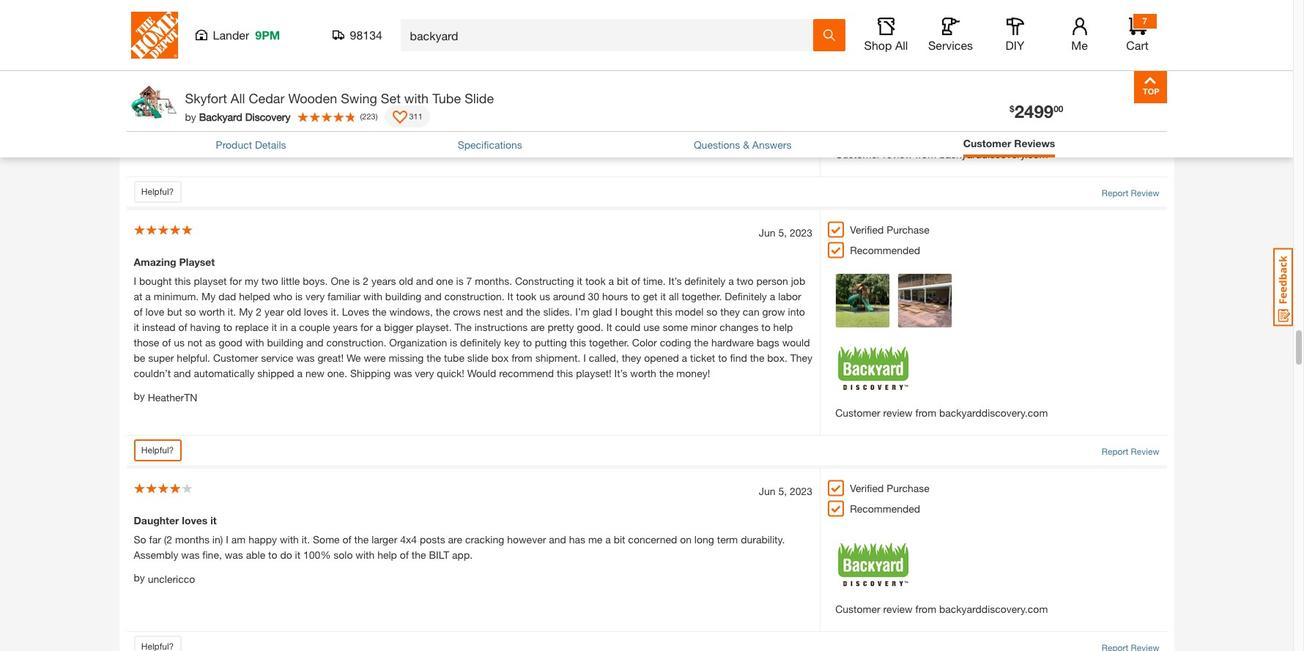 Task type: vqa. For each thing, say whether or not it's contained in the screenshot.
SOLO
yes



Task type: describe. For each thing, give the bounding box(es) containing it.
skyfort for skyfort iii review although there was a lot of pieces, the instructions were clear,  and the parts and hardware were marked well.  good quality materials and i would recommend to others
[[134, 59, 169, 72]]

product details
[[216, 138, 286, 151]]

i up at
[[134, 275, 136, 287]]

person
[[757, 275, 788, 287]]

of down at
[[134, 305, 143, 318]]

larger
[[372, 533, 397, 546]]

review for i bought this playset for my two little boys.  one is 2 years old and one is 7 months.  constructing it took a bit of time.  it's definitely a two person job at a minimum.  my dad helped who is very familiar with building and construction.  it took us around 30 hours to get it all together.  definitely a labor of love but so worth it.  my 2 year old loves it.  loves the windows, the crows nest and the slides.  i'm glad i bought this model so they can grow into it instead of having to replace it in a couple years for a bigger playset.  the instructions are pretty good.  it could use some minor changes to help those of us not as good with building and construction.  organization is definitely key to putting this together.  color coding the hardware bags would be super helpful.  customer service was great!  we were missing the tube slide box from shipment.  i called, they opened a ticket to find the box.  they couldn't and automatically shipped a new one.  shipping was very quick!  would recommend this playset! it's worth the money!
[[1131, 446, 1159, 457]]

customer for amazing playset i bought this playset for my two little boys.  one is 2 years old and one is 7 months.  constructing it took a bit of time.  it's definitely a two person job at a minimum.  my dad helped who is very familiar with building and construction.  it took us around 30 hours to get it all together.  definitely a labor of love but so worth it.  my 2 year old loves it.  loves the windows, the crows nest and the slides.  i'm glad i bought this model so they can grow into it instead of having to replace it in a couple years for a bigger playset.  the instructions are pretty good.  it could use some minor changes to help those of us not as good with building and construction.  organization is definitely key to putting this together.  color coding the hardware bags would be super helpful.  customer service was great!  we were missing the tube slide box from shipment.  i called, they opened a ticket to find the box.  they couldn't and automatically shipped a new one.  shipping was very quick!  would recommend this playset! it's worth the money!
[[835, 406, 880, 419]]

1 horizontal spatial building
[[385, 290, 422, 302]]

it left the 'all'
[[660, 290, 666, 302]]

(2
[[164, 533, 172, 546]]

from for time.
[[916, 406, 936, 419]]

customer reviews
[[963, 137, 1055, 149]]

the down 4x4
[[412, 549, 426, 561]]

at
[[134, 290, 142, 302]]

review for daughter loves it so far (2 months in) i am happy with it. some of the larger 4x4 posts are cracking however and has me a bit concerned on long term durability. assembly was fine, was able to do it 100% solo with help of the bilt app.
[[883, 603, 913, 615]]

a left "new"
[[297, 367, 303, 379]]

2 two from the left
[[737, 275, 754, 287]]

would inside the 'amazing playset i bought this playset for my two little boys.  one is 2 years old and one is 7 months.  constructing it took a bit of time.  it's definitely a two person job at a minimum.  my dad helped who is very familiar with building and construction.  it took us around 30 hours to get it all together.  definitely a labor of love but so worth it.  my 2 year old loves it.  loves the windows, the crows nest and the slides.  i'm glad i bought this model so they can grow into it instead of having to replace it in a couple years for a bigger playset.  the instructions are pretty good.  it could use some minor changes to help those of us not as good with building and construction.  organization is definitely key to putting this together.  color coding the hardware bags would be super helpful.  customer service was great!  we were missing the tube slide box from shipment.  i called, they opened a ticket to find the box.  they couldn't and automatically shipped a new one.  shipping was very quick!  would recommend this playset! it's worth the money!'
[[782, 336, 810, 349]]

shop all button
[[863, 18, 910, 53]]

me
[[588, 533, 603, 546]]

1 vertical spatial for
[[361, 321, 373, 333]]

the up ticket
[[694, 336, 709, 349]]

of inside skyfort iii review although there was a lot of pieces, the instructions were clear,  and the parts and hardware were marked well.  good quality materials and i would recommend to others
[[248, 78, 256, 91]]

by for by tmac
[[134, 116, 145, 129]]

unclericco
[[148, 573, 195, 585]]

it up "around"
[[577, 275, 582, 287]]

far
[[149, 533, 161, 546]]

discovery
[[245, 110, 290, 123]]

of down but
[[178, 321, 187, 333]]

slide
[[465, 90, 494, 106]]

report for although there was a lot of pieces, the instructions were clear,  and the parts and hardware were marked well.  good quality materials and i would recommend to others
[[1102, 187, 1129, 198]]

purchase for daughter loves it so far (2 months in) i am happy with it. some of the larger 4x4 posts are cracking however and has me a bit concerned on long term durability. assembly was fine, was able to do it 100% solo with help of the bilt app.
[[887, 482, 930, 494]]

i up playset!
[[583, 351, 586, 364]]

there
[[178, 78, 201, 91]]

slide
[[467, 351, 489, 364]]

0 horizontal spatial old
[[287, 305, 301, 318]]

a inside daughter loves it so far (2 months in) i am happy with it. some of the larger 4x4 posts are cracking however and has me a bit concerned on long term durability. assembly was fine, was able to do it 100% solo with help of the bilt app.
[[605, 533, 611, 546]]

98134
[[350, 28, 382, 42]]

opened
[[644, 351, 679, 364]]

nest
[[483, 305, 503, 318]]

quality
[[664, 78, 694, 91]]

from for would
[[916, 148, 936, 160]]

changes
[[720, 321, 759, 333]]

product image image
[[130, 78, 178, 125]]

the left parts
[[440, 78, 455, 91]]

backyarddiscovery.com for i bought this playset for my two little boys.  one is 2 years old and one is 7 months.  constructing it took a bit of time.  it's definitely a two person job at a minimum.  my dad helped who is very familiar with building and construction.  it took us around 30 hours to get it all together.  definitely a labor of love but so worth it.  my 2 year old loves it.  loves the windows, the crows nest and the slides.  i'm glad i bought this model so they can grow into it instead of having to replace it in a couple years for a bigger playset.  the instructions are pretty good.  it could use some minor changes to help those of us not as good with building and construction.  organization is definitely key to putting this together.  color coding the hardware bags would be super helpful.  customer service was great!  we were missing the tube slide box from shipment.  i called, they opened a ticket to find the box.  they couldn't and automatically shipped a new one.  shipping was very quick!  would recommend this playset! it's worth the money!
[[939, 406, 1048, 419]]

use
[[643, 321, 660, 333]]

amazing playset i bought this playset for my two little boys.  one is 2 years old and one is 7 months.  constructing it took a bit of time.  it's definitely a two person job at a minimum.  my dad helped who is very familiar with building and construction.  it took us around 30 hours to get it all together.  definitely a labor of love but so worth it.  my 2 year old loves it.  loves the windows, the crows nest and the slides.  i'm glad i bought this model so they can grow into it instead of having to replace it in a couple years for a bigger playset.  the instructions are pretty good.  it could use some minor changes to help those of us not as good with building and construction.  organization is definitely key to putting this together.  color coding the hardware bags would be super helpful.  customer service was great!  we were missing the tube slide box from shipment.  i called, they opened a ticket to find the box.  they couldn't and automatically shipped a new one.  shipping was very quick!  would recommend this playset! it's worth the money!
[[134, 255, 813, 379]]

to left get
[[631, 290, 640, 302]]

loves inside daughter loves it so far (2 months in) i am happy with it. some of the larger 4x4 posts are cracking however and has me a bit concerned on long term durability. assembly was fine, was able to do it 100% solo with help of the bilt app.
[[182, 514, 208, 527]]

automatically
[[194, 367, 255, 379]]

2 so from the left
[[707, 305, 718, 318]]

by for by heathertn
[[134, 390, 145, 402]]

to up good
[[223, 321, 232, 333]]

tube
[[432, 90, 461, 106]]

the left the tube
[[427, 351, 441, 364]]

heathertn
[[148, 391, 197, 403]]

a up definitely
[[728, 275, 734, 287]]

i inside daughter loves it so far (2 months in) i am happy with it. some of the larger 4x4 posts are cracking however and has me a bit concerned on long term durability. assembly was fine, was able to do it 100% solo with help of the bilt app.
[[226, 533, 229, 546]]

however
[[507, 533, 546, 546]]

shop all
[[864, 38, 908, 52]]

tmac button
[[148, 116, 173, 132]]

purchase for skyfort iii review although there was a lot of pieces, the instructions were clear,  and the parts and hardware were marked well.  good quality materials and i would recommend to others
[[887, 27, 930, 39]]

by for by backyard discovery
[[185, 110, 196, 123]]

7 inside cart 7
[[1142, 15, 1147, 26]]

term
[[717, 533, 738, 546]]

purchase for amazing playset i bought this playset for my two little boys.  one is 2 years old and one is 7 months.  constructing it took a bit of time.  it's definitely a two person job at a minimum.  my dad helped who is very familiar with building and construction.  it took us around 30 hours to get it all together.  definitely a labor of love but so worth it.  my 2 year old loves it.  loves the windows, the crows nest and the slides.  i'm glad i bought this model so they can grow into it instead of having to replace it in a couple years for a bigger playset.  the instructions are pretty good.  it could use some minor changes to help those of us not as good with building and construction.  organization is definitely key to putting this together.  color coding the hardware bags would be super helpful.  customer service was great!  we were missing the tube slide box from shipment.  i called, they opened a ticket to find the box.  they couldn't and automatically shipped a new one.  shipping was very quick!  would recommend this playset! it's worth the money!
[[887, 223, 930, 236]]

top button
[[1134, 70, 1167, 103]]

0 vertical spatial old
[[399, 275, 413, 287]]

the right find at the bottom right of page
[[750, 351, 764, 364]]

0 vertical spatial construction.
[[445, 290, 505, 302]]

loves
[[342, 305, 369, 318]]

playset.
[[416, 321, 452, 333]]

questions
[[694, 138, 740, 151]]

all for skyfort
[[231, 90, 245, 106]]

posts
[[420, 533, 445, 546]]

bigger
[[384, 321, 413, 333]]

verified for skyfort iii review although there was a lot of pieces, the instructions were clear,  and the parts and hardware were marked well.  good quality materials and i would recommend to others
[[850, 27, 884, 39]]

services button
[[927, 18, 974, 53]]

skyfort for skyfort all cedar wooden swing set with tube slide
[[185, 90, 227, 106]]

couple
[[299, 321, 330, 333]]

cedar
[[249, 90, 285, 106]]

were left clear,
[[368, 78, 390, 91]]

2499
[[1015, 101, 1054, 122]]

of down 4x4
[[400, 549, 409, 561]]

was down am
[[225, 549, 243, 561]]

with down replace
[[245, 336, 264, 349]]

0 vertical spatial years
[[371, 275, 396, 287]]

this down 'good.'
[[570, 336, 586, 349]]

answers
[[752, 138, 792, 151]]

verified for amazing playset i bought this playset for my two little boys.  one is 2 years old and one is 7 months.  constructing it took a bit of time.  it's definitely a two person job at a minimum.  my dad helped who is very familiar with building and construction.  it took us around 30 hours to get it all together.  definitely a labor of love but so worth it.  my 2 year old loves it.  loves the windows, the crows nest and the slides.  i'm glad i bought this model so they can grow into it instead of having to replace it in a couple years for a bigger playset.  the instructions are pretty good.  it could use some minor changes to help those of us not as good with building and construction.  organization is definitely key to putting this together.  color coding the hardware bags would be super helpful.  customer service was great!  we were missing the tube slide box from shipment.  i called, they opened a ticket to find the box.  they couldn't and automatically shipped a new one.  shipping was very quick!  would recommend this playset! it's worth the money!
[[850, 223, 884, 236]]

clear,
[[393, 78, 417, 91]]

me button
[[1056, 18, 1103, 53]]

review for amazing playset i bought this playset for my two little boys.  one is 2 years old and one is 7 months.  constructing it took a bit of time.  it's definitely a two person job at a minimum.  my dad helped who is very familiar with building and construction.  it took us around 30 hours to get it all together.  definitely a labor of love but so worth it.  my 2 year old loves it.  loves the windows, the crows nest and the slides.  i'm glad i bought this model so they can grow into it instead of having to replace it in a couple years for a bigger playset.  the instructions are pretty good.  it could use some minor changes to help those of us not as good with building and construction.  organization is definitely key to putting this together.  color coding the hardware bags would be super helpful.  customer service was great!  we were missing the tube slide box from shipment.  i called, they opened a ticket to find the box.  they couldn't and automatically shipped a new one.  shipping was very quick!  would recommend this playset! it's worth the money!
[[883, 406, 913, 419]]

recommend inside skyfort iii review although there was a lot of pieces, the instructions were clear,  and the parts and hardware were marked well.  good quality materials and i would recommend to others
[[134, 94, 189, 106]]

organization
[[389, 336, 447, 349]]

review for although there was a lot of pieces, the instructions were clear,  and the parts and hardware were marked well.  good quality materials and i would recommend to others
[[1131, 187, 1159, 198]]

0 horizontal spatial it
[[507, 290, 513, 302]]

98134 button
[[332, 28, 383, 42]]

of left time.
[[631, 275, 640, 287]]

1 horizontal spatial definitely
[[685, 275, 726, 287]]

this up the minimum.
[[175, 275, 191, 287]]

1 horizontal spatial my
[[239, 305, 253, 318]]

were inside the 'amazing playset i bought this playset for my two little boys.  one is 2 years old and one is 7 months.  constructing it took a bit of time.  it's definitely a two person job at a minimum.  my dad helped who is very familiar with building and construction.  it took us around 30 hours to get it all together.  definitely a labor of love but so worth it.  my 2 year old loves it.  loves the windows, the crows nest and the slides.  i'm glad i bought this model so they can grow into it instead of having to replace it in a couple years for a bigger playset.  the instructions are pretty good.  it could use some minor changes to help those of us not as good with building and construction.  organization is definitely key to putting this together.  color coding the hardware bags would be super helpful.  customer service was great!  we were missing the tube slide box from shipment.  i called, they opened a ticket to find the box.  they couldn't and automatically shipped a new one.  shipping was very quick!  would recommend this playset! it's worth the money!'
[[364, 351, 386, 364]]

pretty
[[548, 321, 574, 333]]

bit inside daughter loves it so far (2 months in) i am happy with it. some of the larger 4x4 posts are cracking however and has me a bit concerned on long term durability. assembly was fine, was able to do it 100% solo with help of the bilt app.
[[614, 533, 625, 546]]

lot
[[233, 78, 245, 91]]

money!
[[677, 367, 710, 379]]

loves inside the 'amazing playset i bought this playset for my two little boys.  one is 2 years old and one is 7 months.  constructing it took a bit of time.  it's definitely a two person job at a minimum.  my dad helped who is very familiar with building and construction.  it took us around 30 hours to get it all together.  definitely a labor of love but so worth it.  my 2 year old loves it.  loves the windows, the crows nest and the slides.  i'm glad i bought this model so they can grow into it instead of having to replace it in a couple years for a bigger playset.  the instructions are pretty good.  it could use some minor changes to help those of us not as good with building and construction.  organization is definitely key to putting this together.  color coding the hardware bags would be super helpful.  customer service was great!  we were missing the tube slide box from shipment.  i called, they opened a ticket to find the box.  they couldn't and automatically shipped a new one.  shipping was very quick!  would recommend this playset! it's worth the money!'
[[304, 305, 328, 318]]

and down the helpful.
[[174, 367, 191, 379]]

1 vertical spatial construction.
[[326, 336, 386, 349]]

0 vertical spatial it's
[[669, 275, 682, 287]]

set
[[381, 90, 401, 106]]

of up solo
[[343, 533, 351, 546]]

0 horizontal spatial us
[[174, 336, 185, 349]]

shop
[[864, 38, 892, 52]]

jun for amazing playset i bought this playset for my two little boys.  one is 2 years old and one is 7 months.  constructing it took a bit of time.  it's definitely a two person job at a minimum.  my dad helped who is very familiar with building and construction.  it took us around 30 hours to get it all together.  definitely a labor of love but so worth it.  my 2 year old loves it.  loves the windows, the crows nest and the slides.  i'm glad i bought this model so they can grow into it instead of having to replace it in a couple years for a bigger playset.  the instructions are pretty good.  it could use some minor changes to help those of us not as good with building and construction.  organization is definitely key to putting this together.  color coding the hardware bags would be super helpful.  customer service was great!  we were missing the tube slide box from shipment.  i called, they opened a ticket to find the box.  they couldn't and automatically shipped a new one.  shipping was very quick!  would recommend this playset! it's worth the money!
[[759, 226, 776, 239]]

details
[[255, 138, 286, 151]]

to inside daughter loves it so far (2 months in) i am happy with it. some of the larger 4x4 posts are cracking however and has me a bit concerned on long term durability. assembly was fine, was able to do it 100% solo with help of the bilt app.
[[268, 549, 277, 561]]

2 horizontal spatial it.
[[331, 305, 339, 318]]

from for concerned
[[916, 603, 936, 615]]

1 horizontal spatial very
[[415, 367, 434, 379]]

0 vertical spatial worth
[[199, 305, 225, 318]]

1 vertical spatial it's
[[614, 367, 628, 379]]

minor
[[691, 321, 717, 333]]

logo image for so far (2 months in) i am happy with it. some of the larger 4x4 posts are cracking however and has me a bit concerned on long term durability. assembly was fine, was able to do it 100% solo with help of the bilt app.
[[835, 539, 913, 601]]

feedback link image
[[1273, 248, 1293, 327]]

playset
[[179, 255, 215, 268]]

instructions inside skyfort iii review although there was a lot of pieces, the instructions were clear,  and the parts and hardware were marked well.  good quality materials and i would recommend to others
[[312, 78, 365, 91]]

0 horizontal spatial definitely
[[460, 336, 501, 349]]

pieces,
[[259, 78, 292, 91]]

the home depot logo image
[[131, 12, 178, 59]]

and right materials
[[741, 78, 759, 91]]

diy
[[1006, 38, 1025, 52]]

bags
[[757, 336, 779, 349]]

are inside the 'amazing playset i bought this playset for my two little boys.  one is 2 years old and one is 7 months.  constructing it took a bit of time.  it's definitely a two person job at a minimum.  my dad helped who is very familiar with building and construction.  it took us around 30 hours to get it all together.  definitely a labor of love but so worth it.  my 2 year old loves it.  loves the windows, the crows nest and the slides.  i'm glad i bought this model so they can grow into it instead of having to replace it in a couple years for a bigger playset.  the instructions are pretty good.  it could use some minor changes to help those of us not as good with building and construction.  organization is definitely key to putting this together.  color coding the hardware bags would be super helpful.  customer service was great!  we were missing the tube slide box from shipment.  i called, they opened a ticket to find the box.  they couldn't and automatically shipped a new one.  shipping was very quick!  would recommend this playset! it's worth the money!'
[[531, 321, 545, 333]]

with up do
[[280, 533, 299, 546]]

0 horizontal spatial took
[[516, 290, 537, 302]]

all
[[669, 290, 679, 302]]

would inside skyfort iii review although there was a lot of pieces, the instructions were clear,  and the parts and hardware were marked well.  good quality materials and i would recommend to others
[[767, 78, 795, 91]]

putting
[[535, 336, 567, 349]]

good
[[219, 336, 242, 349]]

0 horizontal spatial it.
[[228, 305, 236, 318]]

shipping
[[350, 367, 391, 379]]

00
[[1054, 103, 1063, 114]]

my
[[245, 275, 259, 287]]

1 vertical spatial it
[[606, 321, 612, 333]]

hours
[[602, 290, 628, 302]]

i right glad
[[615, 305, 618, 318]]

all for shop
[[895, 38, 908, 52]]

$
[[1010, 103, 1015, 114]]

and right clear,
[[420, 78, 437, 91]]

report review for i bought this playset for my two little boys.  one is 2 years old and one is 7 months.  constructing it took a bit of time.  it's definitely a two person job at a minimum.  my dad helped who is very familiar with building and construction.  it took us around 30 hours to get it all together.  definitely a labor of love but so worth it.  my 2 year old loves it.  loves the windows, the crows nest and the slides.  i'm glad i bought this model so they can grow into it instead of having to replace it in a couple years for a bigger playset.  the instructions are pretty good.  it could use some minor changes to help those of us not as good with building and construction.  organization is definitely key to putting this together.  color coding the hardware bags would be super helpful.  customer service was great!  we were missing the tube slide box from shipment.  i called, they opened a ticket to find the box.  they couldn't and automatically shipped a new one.  shipping was very quick!  would recommend this playset! it's worth the money!
[[1102, 446, 1159, 457]]

cart 7
[[1126, 15, 1149, 52]]

they
[[790, 351, 813, 364]]

great!
[[318, 351, 344, 364]]

reviews
[[1014, 137, 1055, 149]]

the up playset.
[[436, 305, 450, 318]]

0 vertical spatial 2
[[363, 275, 369, 287]]

concerned
[[628, 533, 677, 546]]

the right loves
[[372, 305, 387, 318]]

report review button for i bought this playset for my two little boys.  one is 2 years old and one is 7 months.  constructing it took a bit of time.  it's definitely a two person job at a minimum.  my dad helped who is very familiar with building and construction.  it took us around 30 hours to get it all together.  definitely a labor of love but so worth it.  my 2 year old loves it.  loves the windows, the crows nest and the slides.  i'm glad i bought this model so they can grow into it instead of having to replace it in a couple years for a bigger playset.  the instructions are pretty good.  it could use some minor changes to help those of us not as good with building and construction.  organization is definitely key to putting this together.  color coding the hardware bags would be super helpful.  customer service was great!  we were missing the tube slide box from shipment.  i called, they opened a ticket to find the box.  they couldn't and automatically shipped a new one.  shipping was very quick!  would recommend this playset! it's worth the money!
[[1102, 445, 1159, 458]]

replace
[[235, 321, 269, 333]]

with up loves
[[363, 290, 382, 302]]

fine,
[[202, 549, 222, 561]]

ticket
[[690, 351, 715, 364]]

recommend inside the 'amazing playset i bought this playset for my two little boys.  one is 2 years old and one is 7 months.  constructing it took a bit of time.  it's definitely a two person job at a minimum.  my dad helped who is very familiar with building and construction.  it took us around 30 hours to get it all together.  definitely a labor of love but so worth it.  my 2 year old loves it.  loves the windows, the crows nest and the slides.  i'm glad i bought this model so they can grow into it instead of having to replace it in a couple years for a bigger playset.  the instructions are pretty good.  it could use some minor changes to help those of us not as good with building and construction.  organization is definitely key to putting this together.  color coding the hardware bags would be super helpful.  customer service was great!  we were missing the tube slide box from shipment.  i called, they opened a ticket to find the box.  they couldn't and automatically shipped a new one.  shipping was very quick!  would recommend this playset! it's worth the money!'
[[499, 367, 554, 379]]

i inside skyfort iii review although there was a lot of pieces, the instructions were clear,  and the parts and hardware were marked well.  good quality materials and i would recommend to others
[[761, 78, 764, 91]]

7 inside the 'amazing playset i bought this playset for my two little boys.  one is 2 years old and one is 7 months.  constructing it took a bit of time.  it's definitely a two person job at a minimum.  my dad helped who is very familiar with building and construction.  it took us around 30 hours to get it all together.  definitely a labor of love but so worth it.  my 2 year old loves it.  loves the windows, the crows nest and the slides.  i'm glad i bought this model so they can grow into it instead of having to replace it in a couple years for a bigger playset.  the instructions are pretty good.  it could use some minor changes to help those of us not as good with building and construction.  organization is definitely key to putting this together.  color coding the hardware bags would be super helpful.  customer service was great!  we were missing the tube slide box from shipment.  i called, they opened a ticket to find the box.  they couldn't and automatically shipped a new one.  shipping was very quick!  would recommend this playset! it's worth the money!'
[[466, 275, 472, 287]]

this down shipment.
[[557, 367, 573, 379]]

questions & answers
[[694, 138, 792, 151]]

one.
[[327, 367, 347, 379]]

with right solo
[[356, 549, 375, 561]]

jun 5, 2023 for daughter loves it so far (2 months in) i am happy with it. some of the larger 4x4 posts are cracking however and has me a bit concerned on long term durability. assembly was fine, was able to do it 100% solo with help of the bilt app.
[[759, 485, 813, 497]]

key
[[504, 336, 520, 349]]

job
[[791, 275, 805, 287]]

review inside skyfort iii review although there was a lot of pieces, the instructions were clear,  and the parts and hardware were marked well.  good quality materials and i would recommend to others
[[184, 59, 216, 72]]

and down one
[[424, 290, 442, 302]]

verified purchase for daughter loves it so far (2 months in) i am happy with it. some of the larger 4x4 posts are cracking however and has me a bit concerned on long term durability. assembly was fine, was able to do it 100% solo with help of the bilt app.
[[850, 482, 930, 494]]

a left bigger
[[376, 321, 381, 333]]

daughter
[[134, 514, 179, 527]]

grow
[[762, 305, 785, 318]]

4x4
[[400, 533, 417, 546]]

with up the 311
[[404, 90, 429, 106]]

a inside skyfort iii review although there was a lot of pieces, the instructions were clear,  and the parts and hardware were marked well.  good quality materials and i would recommend to others
[[225, 78, 230, 91]]

1 vertical spatial 2
[[256, 305, 262, 318]]

helpful? for heathertn
[[141, 444, 174, 455]]

was down the missing
[[394, 367, 412, 379]]

lander 9pm
[[213, 28, 280, 42]]

logo image for i bought this playset for my two little boys.  one is 2 years old and one is 7 months.  constructing it took a bit of time.  it's definitely a two person job at a minimum.  my dad helped who is very familiar with building and construction.  it took us around 30 hours to get it all together.  definitely a labor of love but so worth it.  my 2 year old loves it.  loves the windows, the crows nest and the slides.  i'm glad i bought this model so they can grow into it instead of having to replace it in a couple years for a bigger playset.  the instructions are pretty good.  it could use some minor changes to help those of us not as good with building and construction.  organization is definitely key to putting this together.  color coding the hardware bags would be super helpful.  customer service was great!  we were missing the tube slide box from shipment.  i called, they opened a ticket to find the box.  they couldn't and automatically shipped a new one.  shipping was very quick!  would recommend this playset! it's worth the money!
[[835, 343, 913, 405]]

jun 21, 2023
[[753, 30, 813, 42]]

1 horizontal spatial took
[[585, 275, 606, 287]]

( 223 )
[[360, 111, 378, 121]]

not
[[187, 336, 202, 349]]

21,
[[773, 30, 787, 42]]

but
[[167, 305, 182, 318]]

tube
[[444, 351, 464, 364]]



Task type: locate. For each thing, give the bounding box(es) containing it.
1 report review button from the top
[[1102, 187, 1159, 200]]

2 vertical spatial jun
[[759, 485, 776, 497]]

helpful? button for tmac
[[134, 181, 181, 203]]

me
[[1071, 38, 1088, 52]]

skyfort inside skyfort iii review although there was a lot of pieces, the instructions were clear,  and the parts and hardware were marked well.  good quality materials and i would recommend to others
[[134, 59, 169, 72]]

jun left 21, at the top right of page
[[753, 30, 770, 42]]

1 horizontal spatial us
[[539, 290, 550, 302]]

app.
[[452, 549, 473, 561]]

3 recommended from the top
[[850, 502, 920, 515]]

1 vertical spatial would
[[782, 336, 810, 349]]

helpful.
[[177, 351, 210, 364]]

2 report review from the top
[[1102, 446, 1159, 457]]

1 review from the top
[[1131, 187, 1159, 198]]

0 horizontal spatial they
[[622, 351, 641, 364]]

1 vertical spatial old
[[287, 305, 301, 318]]

report review button for although there was a lot of pieces, the instructions were clear,  and the parts and hardware were marked well.  good quality materials and i would recommend to others
[[1102, 187, 1159, 200]]

0 vertical spatial took
[[585, 275, 606, 287]]

all inside button
[[895, 38, 908, 52]]

in)
[[212, 533, 223, 546]]

although
[[134, 78, 175, 91]]

0 horizontal spatial for
[[229, 275, 242, 287]]

for down loves
[[361, 321, 373, 333]]

so up minor
[[707, 305, 718, 318]]

little
[[281, 275, 300, 287]]

1 vertical spatial instructions
[[475, 321, 528, 333]]

parts
[[458, 78, 481, 91]]

together. up model on the right top
[[682, 290, 722, 302]]

0 horizontal spatial loves
[[182, 514, 208, 527]]

1 horizontal spatial together.
[[682, 290, 722, 302]]

and left one
[[416, 275, 433, 287]]

two up definitely
[[737, 275, 754, 287]]

long
[[694, 533, 714, 546]]

verified purchase for amazing playset i bought this playset for my two little boys.  one is 2 years old and one is 7 months.  constructing it took a bit of time.  it's definitely a two person job at a minimum.  my dad helped who is very familiar with building and construction.  it took us around 30 hours to get it all together.  definitely a labor of love but so worth it.  my 2 year old loves it.  loves the windows, the crows nest and the slides.  i'm glad i bought this model so they can grow into it instead of having to replace it in a couple years for a bigger playset.  the instructions are pretty good.  it could use some minor changes to help those of us not as good with building and construction.  organization is definitely key to putting this together.  color coding the hardware bags would be super helpful.  customer service was great!  we were missing the tube slide box from shipment.  i called, they opened a ticket to find the box.  they couldn't and automatically shipped a new one.  shipping was very quick!  would recommend this playset! it's worth the money!
[[850, 223, 930, 236]]

bit inside the 'amazing playset i bought this playset for my two little boys.  one is 2 years old and one is 7 months.  constructing it took a bit of time.  it's definitely a two person job at a minimum.  my dad helped who is very familiar with building and construction.  it took us around 30 hours to get it all together.  definitely a labor of love but so worth it.  my 2 year old loves it.  loves the windows, the crows nest and the slides.  i'm glad i bought this model so they can grow into it instead of having to replace it in a couple years for a bigger playset.  the instructions are pretty good.  it could use some minor changes to help those of us not as good with building and construction.  organization is definitely key to putting this together.  color coding the hardware bags would be super helpful.  customer service was great!  we were missing the tube slide box from shipment.  i called, they opened a ticket to find the box.  they couldn't and automatically shipped a new one.  shipping was very quick!  would recommend this playset! it's worth the money!'
[[617, 275, 628, 287]]

2 backyarddiscovery.com from the top
[[939, 406, 1048, 419]]

0 vertical spatial review
[[1131, 187, 1159, 198]]

i'm
[[575, 305, 590, 318]]

instead
[[142, 321, 176, 333]]

2 purchase from the top
[[887, 223, 930, 236]]

1 horizontal spatial are
[[531, 321, 545, 333]]

1 report review from the top
[[1102, 187, 1159, 198]]

7 up cart
[[1142, 15, 1147, 26]]

report for i bought this playset for my two little boys.  one is 2 years old and one is 7 months.  constructing it took a bit of time.  it's definitely a two person job at a minimum.  my dad helped who is very familiar with building and construction.  it took us around 30 hours to get it all together.  definitely a labor of love but so worth it.  my 2 year old loves it.  loves the windows, the crows nest and the slides.  i'm glad i bought this model so they can grow into it instead of having to replace it in a couple years for a bigger playset.  the instructions are pretty good.  it could use some minor changes to help those of us not as good with building and construction.  organization is definitely key to putting this together.  color coding the hardware bags would be super helpful.  customer service was great!  we were missing the tube slide box from shipment.  i called, they opened a ticket to find the box.  they couldn't and automatically shipped a new one.  shipping was very quick!  would recommend this playset! it's worth the money!
[[1102, 446, 1129, 457]]

us
[[539, 290, 550, 302], [174, 336, 185, 349]]

assembly
[[134, 549, 178, 561]]

1 vertical spatial skyfort
[[185, 90, 227, 106]]

1 so from the left
[[185, 305, 196, 318]]

the down opened
[[659, 367, 674, 379]]

playset
[[194, 275, 227, 287]]

jun for skyfort iii review although there was a lot of pieces, the instructions were clear,  and the parts and hardware were marked well.  good quality materials and i would recommend to others
[[753, 30, 770, 42]]

took down constructing
[[516, 290, 537, 302]]

to left do
[[268, 549, 277, 561]]

logo image
[[835, 84, 913, 146], [835, 343, 913, 405], [835, 539, 913, 601]]

skyfort
[[134, 59, 169, 72], [185, 90, 227, 106]]

years
[[371, 275, 396, 287], [333, 321, 358, 333]]

1 horizontal spatial they
[[720, 305, 740, 318]]

it up those
[[134, 321, 139, 333]]

by
[[185, 110, 196, 123], [134, 116, 145, 129], [134, 390, 145, 402], [134, 571, 145, 584]]

could
[[615, 321, 641, 333]]

2
[[363, 275, 369, 287], [256, 305, 262, 318]]

1 report from the top
[[1102, 187, 1129, 198]]

a right me
[[605, 533, 611, 546]]

1 vertical spatial are
[[448, 533, 462, 546]]

worth down opened
[[630, 367, 656, 379]]

1 vertical spatial worth
[[630, 367, 656, 379]]

1 horizontal spatial it's
[[669, 275, 682, 287]]

(
[[360, 111, 362, 121]]

2 vertical spatial purchase
[[887, 482, 930, 494]]

good.
[[577, 321, 604, 333]]

to up bags
[[761, 321, 771, 333]]

5,
[[778, 226, 787, 239], [778, 485, 787, 497]]

slides.
[[543, 305, 573, 318]]

100%
[[303, 549, 331, 561]]

0 horizontal spatial my
[[202, 290, 216, 302]]

0 vertical spatial bit
[[617, 275, 628, 287]]

coding
[[660, 336, 691, 349]]

recommended for amazing playset i bought this playset for my two little boys.  one is 2 years old and one is 7 months.  constructing it took a bit of time.  it's definitely a two person job at a minimum.  my dad helped who is very familiar with building and construction.  it took us around 30 hours to get it all together.  definitely a labor of love but so worth it.  my 2 year old loves it.  loves the windows, the crows nest and the slides.  i'm glad i bought this model so they can grow into it instead of having to replace it in a couple years for a bigger playset.  the instructions are pretty good.  it could use some minor changes to help those of us not as good with building and construction.  organization is definitely key to putting this together.  color coding the hardware bags would be super helpful.  customer service was great!  we were missing the tube slide box from shipment.  i called, they opened a ticket to find the box.  they couldn't and automatically shipped a new one.  shipping was very quick!  would recommend this playset! it's worth the money!
[[850, 244, 920, 256]]

0 vertical spatial hardware
[[504, 78, 547, 91]]

by inside by heathertn
[[134, 390, 145, 402]]

do
[[280, 549, 292, 561]]

1 vertical spatial bit
[[614, 533, 625, 546]]

0 vertical spatial verified purchase
[[850, 27, 930, 39]]

helped
[[239, 290, 270, 302]]

0 vertical spatial instructions
[[312, 78, 365, 91]]

2 customer review from backyarddiscovery.com from the top
[[835, 406, 1048, 419]]

us down constructing
[[539, 290, 550, 302]]

has
[[569, 533, 585, 546]]

the left slides.
[[526, 305, 540, 318]]

help inside the 'amazing playset i bought this playset for my two little boys.  one is 2 years old and one is 7 months.  constructing it took a bit of time.  it's definitely a two person job at a minimum.  my dad helped who is very familiar with building and construction.  it took us around 30 hours to get it all together.  definitely a labor of love but so worth it.  my 2 year old loves it.  loves the windows, the crows nest and the slides.  i'm glad i bought this model so they can grow into it instead of having to replace it in a couple years for a bigger playset.  the instructions are pretty good.  it could use some minor changes to help those of us not as good with building and construction.  organization is definitely key to putting this together.  color coding the hardware bags would be super helpful.  customer service was great!  we were missing the tube slide box from shipment.  i called, they opened a ticket to find the box.  they couldn't and automatically shipped a new one.  shipping was very quick!  would recommend this playset! it's worth the money!'
[[773, 321, 793, 333]]

1 2023 from the top
[[790, 30, 813, 42]]

am
[[231, 533, 246, 546]]

to right key
[[523, 336, 532, 349]]

1 customer review from backyarddiscovery.com from the top
[[835, 148, 1048, 160]]

new
[[305, 367, 324, 379]]

jun up person
[[759, 226, 776, 239]]

report review for although there was a lot of pieces, the instructions were clear,  and the parts and hardware were marked well.  good quality materials and i would recommend to others
[[1102, 187, 1159, 198]]

backyarddiscovery.com for although there was a lot of pieces, the instructions were clear,  and the parts and hardware were marked well.  good quality materials and i would recommend to others
[[939, 148, 1048, 160]]

1 vertical spatial helpful?
[[141, 444, 174, 455]]

this down the 'all'
[[656, 305, 672, 318]]

and down couple
[[306, 336, 324, 349]]

1 horizontal spatial worth
[[630, 367, 656, 379]]

1 helpful? button from the top
[[134, 181, 181, 203]]

my up replace
[[239, 305, 253, 318]]

so
[[134, 533, 146, 546]]

services
[[928, 38, 973, 52]]

3 2023 from the top
[[790, 485, 813, 497]]

customer review from backyarddiscovery.com for although there was a lot of pieces, the instructions were clear,  and the parts and hardware were marked well.  good quality materials and i would recommend to others
[[835, 148, 1048, 160]]

1 horizontal spatial skyfort
[[185, 90, 227, 106]]

1 logo image from the top
[[835, 84, 913, 146]]

i right in)
[[226, 533, 229, 546]]

a left lot
[[225, 78, 230, 91]]

of up super on the bottom left of page
[[162, 336, 171, 349]]

1 two from the left
[[261, 275, 278, 287]]

1 vertical spatial loves
[[182, 514, 208, 527]]

construction. up crows
[[445, 290, 505, 302]]

1 vertical spatial very
[[415, 367, 434, 379]]

construction.
[[445, 290, 505, 302], [326, 336, 386, 349]]

0 vertical spatial skyfort
[[134, 59, 169, 72]]

display image
[[392, 111, 407, 125]]

0 horizontal spatial so
[[185, 305, 196, 318]]

1 horizontal spatial bought
[[621, 305, 653, 318]]

0 vertical spatial purchase
[[887, 27, 930, 39]]

5, for amazing playset i bought this playset for my two little boys.  one is 2 years old and one is 7 months.  constructing it took a bit of time.  it's definitely a two person job at a minimum.  my dad helped who is very familiar with building and construction.  it took us around 30 hours to get it all together.  definitely a labor of love but so worth it.  my 2 year old loves it.  loves the windows, the crows nest and the slides.  i'm glad i bought this model so they can grow into it instead of having to replace it in a couple years for a bigger playset.  the instructions are pretty good.  it could use some minor changes to help those of us not as good with building and construction.  organization is definitely key to putting this together.  color coding the hardware bags would be super helpful.  customer service was great!  we were missing the tube slide box from shipment.  i called, they opened a ticket to find the box.  they couldn't and automatically shipped a new one.  shipping was very quick!  would recommend this playset! it's worth the money!
[[778, 226, 787, 239]]

it down months.
[[507, 290, 513, 302]]

1 vertical spatial purchase
[[887, 223, 930, 236]]

a up the "money!"
[[682, 351, 687, 364]]

a up hours
[[609, 275, 614, 287]]

3 logo image from the top
[[835, 539, 913, 601]]

2023 for skyfort iii review although there was a lot of pieces, the instructions were clear,  and the parts and hardware were marked well.  good quality materials and i would recommend to others
[[790, 30, 813, 42]]

customer for skyfort iii review although there was a lot of pieces, the instructions were clear,  and the parts and hardware were marked well.  good quality materials and i would recommend to others
[[835, 148, 880, 160]]

the right pieces,
[[295, 78, 309, 91]]

1 horizontal spatial construction.
[[445, 290, 505, 302]]

was inside skyfort iii review although there was a lot of pieces, the instructions were clear,  and the parts and hardware were marked well.  good quality materials and i would recommend to others
[[204, 78, 222, 91]]

helpful? button for heathertn
[[134, 439, 181, 461]]

0 horizontal spatial help
[[377, 549, 397, 561]]

)
[[376, 111, 378, 121]]

0 vertical spatial report review button
[[1102, 187, 1159, 200]]

building down in on the left of the page
[[267, 336, 303, 349]]

for left my
[[229, 275, 242, 287]]

verified
[[850, 27, 884, 39], [850, 223, 884, 236], [850, 482, 884, 494]]

1 vertical spatial us
[[174, 336, 185, 349]]

familiar
[[328, 290, 361, 302]]

were left marked
[[549, 78, 571, 91]]

backyarddiscovery.com for so far (2 months in) i am happy with it. some of the larger 4x4 posts are cracking however and has me a bit concerned on long term durability. assembly was fine, was able to do it 100% solo with help of the bilt app.
[[939, 603, 1048, 615]]

took up 30
[[585, 275, 606, 287]]

0 vertical spatial backyarddiscovery.com
[[939, 148, 1048, 160]]

the left larger
[[354, 533, 369, 546]]

skyfort up backyard
[[185, 90, 227, 106]]

1 horizontal spatial for
[[361, 321, 373, 333]]

wooden
[[288, 90, 337, 106]]

instructions inside the 'amazing playset i bought this playset for my two little boys.  one is 2 years old and one is 7 months.  constructing it took a bit of time.  it's definitely a two person job at a minimum.  my dad helped who is very familiar with building and construction.  it took us around 30 hours to get it all together.  definitely a labor of love but so worth it.  my 2 year old loves it.  loves the windows, the crows nest and the slides.  i'm glad i bought this model so they can grow into it instead of having to replace it in a couple years for a bigger playset.  the instructions are pretty good.  it could use some minor changes to help those of us not as good with building and construction.  organization is definitely key to putting this together.  color coding the hardware bags would be super helpful.  customer service was great!  we were missing the tube slide box from shipment.  i called, they opened a ticket to find the box.  they couldn't and automatically shipped a new one.  shipping was very quick!  would recommend this playset! it's worth the money!'
[[475, 321, 528, 333]]

2023 for amazing playset i bought this playset for my two little boys.  one is 2 years old and one is 7 months.  constructing it took a bit of time.  it's definitely a two person job at a minimum.  my dad helped who is very familiar with building and construction.  it took us around 30 hours to get it all together.  definitely a labor of love but so worth it.  my 2 year old loves it.  loves the windows, the crows nest and the slides.  i'm glad i bought this model so they can grow into it instead of having to replace it in a couple years for a bigger playset.  the instructions are pretty good.  it could use some minor changes to help those of us not as good with building and construction.  organization is definitely key to putting this together.  color coding the hardware bags would be super helpful.  customer service was great!  we were missing the tube slide box from shipment.  i called, they opened a ticket to find the box.  they couldn't and automatically shipped a new one.  shipping was very quick!  would recommend this playset! it's worth the money!
[[790, 226, 813, 239]]

loves up couple
[[304, 305, 328, 318]]

0 vertical spatial 2023
[[790, 30, 813, 42]]

2 vertical spatial verified purchase
[[850, 482, 930, 494]]

What can we help you find today? search field
[[410, 20, 812, 51]]

and right parts
[[484, 78, 501, 91]]

it
[[507, 290, 513, 302], [606, 321, 612, 333]]

1 vertical spatial jun 5, 2023
[[759, 485, 813, 497]]

it right do
[[295, 549, 300, 561]]

5, up person
[[778, 226, 787, 239]]

0 horizontal spatial 2
[[256, 305, 262, 318]]

0 vertical spatial they
[[720, 305, 740, 318]]

to inside skyfort iii review although there was a lot of pieces, the instructions were clear,  and the parts and hardware were marked well.  good quality materials and i would recommend to others
[[191, 94, 201, 106]]

0 horizontal spatial two
[[261, 275, 278, 287]]

0 horizontal spatial very
[[305, 290, 325, 302]]

instructions
[[312, 78, 365, 91], [475, 321, 528, 333]]

1 vertical spatial 2023
[[790, 226, 813, 239]]

was up "new"
[[296, 351, 315, 364]]

3 purchase from the top
[[887, 482, 930, 494]]

by unclericco
[[134, 571, 195, 585]]

it down glad
[[606, 321, 612, 333]]

recommended for skyfort iii review although there was a lot of pieces, the instructions were clear,  and the parts and hardware were marked well.  good quality materials and i would recommend to others
[[850, 47, 920, 60]]

1 verified from the top
[[850, 27, 884, 39]]

jun 5, 2023 for amazing playset i bought this playset for my two little boys.  one is 2 years old and one is 7 months.  constructing it took a bit of time.  it's definitely a two person job at a minimum.  my dad helped who is very familiar with building and construction.  it took us around 30 hours to get it all together.  definitely a labor of love but so worth it.  my 2 year old loves it.  loves the windows, the crows nest and the slides.  i'm glad i bought this model so they can grow into it instead of having to replace it in a couple years for a bigger playset.  the instructions are pretty good.  it could use some minor changes to help those of us not as good with building and construction.  organization is definitely key to putting this together.  color coding the hardware bags would be super helpful.  customer service was great!  we were missing the tube slide box from shipment.  i called, they opened a ticket to find the box.  they couldn't and automatically shipped a new one.  shipping was very quick!  would recommend this playset! it's worth the money!
[[759, 226, 813, 239]]

review
[[1131, 187, 1159, 198], [1131, 446, 1159, 457]]

3 customer review from backyarddiscovery.com from the top
[[835, 603, 1048, 615]]

0 horizontal spatial years
[[333, 321, 358, 333]]

1 vertical spatial recommend
[[499, 367, 554, 379]]

very down boys.
[[305, 290, 325, 302]]

0 vertical spatial verified
[[850, 27, 884, 39]]

i right materials
[[761, 78, 764, 91]]

311
[[409, 111, 423, 121]]

so right but
[[185, 305, 196, 318]]

1 5, from the top
[[778, 226, 787, 239]]

2 review from the top
[[1131, 446, 1159, 457]]

0 horizontal spatial building
[[267, 336, 303, 349]]

skyfort all cedar wooden swing set with tube slide
[[185, 90, 494, 106]]

hardware inside the 'amazing playset i bought this playset for my two little boys.  one is 2 years old and one is 7 months.  constructing it took a bit of time.  it's definitely a two person job at a minimum.  my dad helped who is very familiar with building and construction.  it took us around 30 hours to get it all together.  definitely a labor of love but so worth it.  my 2 year old loves it.  loves the windows, the crows nest and the slides.  i'm glad i bought this model so they can grow into it instead of having to replace it in a couple years for a bigger playset.  the instructions are pretty good.  it could use some minor changes to help those of us not as good with building and construction.  organization is definitely key to putting this together.  color coding the hardware bags would be super helpful.  customer service was great!  we were missing the tube slide box from shipment.  i called, they opened a ticket to find the box.  they couldn't and automatically shipped a new one.  shipping was very quick!  would recommend this playset! it's worth the money!'
[[711, 336, 754, 349]]

from inside the 'amazing playset i bought this playset for my two little boys.  one is 2 years old and one is 7 months.  constructing it took a bit of time.  it's definitely a two person job at a minimum.  my dad helped who is very familiar with building and construction.  it took us around 30 hours to get it all together.  definitely a labor of love but so worth it.  my 2 year old loves it.  loves the windows, the crows nest and the slides.  i'm glad i bought this model so they can grow into it instead of having to replace it in a couple years for a bigger playset.  the instructions are pretty good.  it could use some minor changes to help those of us not as good with building and construction.  organization is definitely key to putting this together.  color coding the hardware bags would be super helpful.  customer service was great!  we were missing the tube slide box from shipment.  i called, they opened a ticket to find the box.  they couldn't and automatically shipped a new one.  shipping was very quick!  would recommend this playset! it's worth the money!'
[[512, 351, 532, 364]]

some
[[663, 321, 688, 333]]

1 jun 5, 2023 from the top
[[759, 226, 813, 239]]

verified for daughter loves it so far (2 months in) i am happy with it. some of the larger 4x4 posts are cracking however and has me a bit concerned on long term durability. assembly was fine, was able to do it 100% solo with help of the bilt app.
[[850, 482, 884, 494]]

1 vertical spatial took
[[516, 290, 537, 302]]

0 vertical spatial recommended
[[850, 47, 920, 60]]

7 left months.
[[466, 275, 472, 287]]

3 verified from the top
[[850, 482, 884, 494]]

my down playset
[[202, 290, 216, 302]]

5, for daughter loves it so far (2 months in) i am happy with it. some of the larger 4x4 posts are cracking however and has me a bit concerned on long term durability. assembly was fine, was able to do it 100% solo with help of the bilt app.
[[778, 485, 787, 497]]

customer review from backyarddiscovery.com for so far (2 months in) i am happy with it. some of the larger 4x4 posts are cracking however and has me a bit concerned on long term durability. assembly was fine, was able to do it 100% solo with help of the bilt app.
[[835, 603, 1048, 615]]

by inside by unclericco
[[134, 571, 145, 584]]

1 vertical spatial my
[[239, 305, 253, 318]]

it up in)
[[210, 514, 217, 527]]

2 vertical spatial verified
[[850, 482, 884, 494]]

it's down "called,"
[[614, 367, 628, 379]]

to left find at the bottom right of page
[[718, 351, 727, 364]]

2 vertical spatial backyarddiscovery.com
[[939, 603, 1048, 615]]

us left not
[[174, 336, 185, 349]]

would down 21, at the top right of page
[[767, 78, 795, 91]]

daughter loves it so far (2 months in) i am happy with it. some of the larger 4x4 posts are cracking however and has me a bit concerned on long term durability. assembly was fine, was able to do it 100% solo with help of the bilt app.
[[134, 514, 785, 561]]

2 report review button from the top
[[1102, 445, 1159, 458]]

3 backyarddiscovery.com from the top
[[939, 603, 1048, 615]]

specifications
[[458, 138, 522, 151]]

1 helpful? from the top
[[141, 186, 174, 197]]

cart
[[1126, 38, 1149, 52]]

2023 for daughter loves it so far (2 months in) i am happy with it. some of the larger 4x4 posts are cracking however and has me a bit concerned on long term durability. assembly was fine, was able to do it 100% solo with help of the bilt app.
[[790, 485, 813, 497]]

skyfort up although
[[134, 59, 169, 72]]

we
[[346, 351, 361, 364]]

2 logo image from the top
[[835, 343, 913, 405]]

missing
[[389, 351, 424, 364]]

0 vertical spatial for
[[229, 275, 242, 287]]

by for by unclericco
[[134, 571, 145, 584]]

time.
[[643, 275, 666, 287]]

took
[[585, 275, 606, 287], [516, 290, 537, 302]]

1 vertical spatial help
[[377, 549, 397, 561]]

jun for daughter loves it so far (2 months in) i am happy with it. some of the larger 4x4 posts are cracking however and has me a bit concerned on long term durability. assembly was fine, was able to do it 100% solo with help of the bilt app.
[[759, 485, 776, 497]]

30
[[588, 290, 599, 302]]

2 jun 5, 2023 from the top
[[759, 485, 813, 497]]

2 recommended from the top
[[850, 244, 920, 256]]

0 vertical spatial report review
[[1102, 187, 1159, 198]]

very down the missing
[[415, 367, 434, 379]]

0 vertical spatial loves
[[304, 305, 328, 318]]

instructions down "nest"
[[475, 321, 528, 333]]

bought up could
[[621, 305, 653, 318]]

recommend down although
[[134, 94, 189, 106]]

2 helpful? button from the top
[[134, 439, 181, 461]]

a
[[225, 78, 230, 91], [609, 275, 614, 287], [728, 275, 734, 287], [145, 290, 151, 302], [770, 290, 775, 302], [291, 321, 296, 333], [376, 321, 381, 333], [682, 351, 687, 364], [297, 367, 303, 379], [605, 533, 611, 546]]

customer for daughter loves it so far (2 months in) i am happy with it. some of the larger 4x4 posts are cracking however and has me a bit concerned on long term durability. assembly was fine, was able to do it 100% solo with help of the bilt app.
[[835, 603, 880, 615]]

product
[[216, 138, 252, 151]]

helpful? for tmac
[[141, 186, 174, 197]]

by down assembly on the left bottom of the page
[[134, 571, 145, 584]]

and inside daughter loves it so far (2 months in) i am happy with it. some of the larger 4x4 posts are cracking however and has me a bit concerned on long term durability. assembly was fine, was able to do it 100% solo with help of the bilt app.
[[549, 533, 566, 546]]

help down larger
[[377, 549, 397, 561]]

was down months
[[181, 549, 200, 561]]

able
[[246, 549, 265, 561]]

on
[[680, 533, 692, 546]]

0 vertical spatial bought
[[139, 275, 172, 287]]

customer review from backyarddiscovery.com for i bought this playset for my two little boys.  one is 2 years old and one is 7 months.  constructing it took a bit of time.  it's definitely a two person job at a minimum.  my dad helped who is very familiar with building and construction.  it took us around 30 hours to get it all together.  definitely a labor of love but so worth it.  my 2 year old loves it.  loves the windows, the crows nest and the slides.  i'm glad i bought this model so they can grow into it instead of having to replace it in a couple years for a bigger playset.  the instructions are pretty good.  it could use some minor changes to help those of us not as good with building and construction.  organization is definitely key to putting this together.  color coding the hardware bags would be super helpful.  customer service was great!  we were missing the tube slide box from shipment.  i called, they opened a ticket to find the box.  they couldn't and automatically shipped a new one.  shipping was very quick!  would recommend this playset! it's worth the money!
[[835, 406, 1048, 419]]

verified purchase for skyfort iii review although there was a lot of pieces, the instructions were clear,  and the parts and hardware were marked well.  good quality materials and i would recommend to others
[[850, 27, 930, 39]]

1 horizontal spatial it
[[606, 321, 612, 333]]

1 vertical spatial review
[[1131, 446, 1159, 457]]

are up putting
[[531, 321, 545, 333]]

can
[[743, 305, 760, 318]]

review for skyfort iii review although there was a lot of pieces, the instructions were clear,  and the parts and hardware were marked well.  good quality materials and i would recommend to others
[[883, 148, 913, 160]]

2 report from the top
[[1102, 446, 1129, 457]]

year
[[264, 305, 284, 318]]

1 vertical spatial bought
[[621, 305, 653, 318]]

dad
[[218, 290, 236, 302]]

0 vertical spatial very
[[305, 290, 325, 302]]

1 vertical spatial they
[[622, 351, 641, 364]]

constructing
[[515, 275, 574, 287]]

0 vertical spatial report
[[1102, 187, 1129, 198]]

0 vertical spatial are
[[531, 321, 545, 333]]

0 horizontal spatial bought
[[139, 275, 172, 287]]

2 helpful? from the top
[[141, 444, 174, 455]]

1 backyarddiscovery.com from the top
[[939, 148, 1048, 160]]

by left backyard
[[185, 110, 196, 123]]

by down couldn't
[[134, 390, 145, 402]]

jun up durability.
[[759, 485, 776, 497]]

who
[[273, 290, 292, 302]]

2 vertical spatial 2023
[[790, 485, 813, 497]]

$ 2499 00
[[1010, 101, 1063, 122]]

customer review from backyarddiscovery.com
[[835, 148, 1048, 160], [835, 406, 1048, 419], [835, 603, 1048, 615]]

1 horizontal spatial help
[[773, 321, 793, 333]]

1 horizontal spatial loves
[[304, 305, 328, 318]]

1 recommended from the top
[[850, 47, 920, 60]]

1 vertical spatial recommended
[[850, 244, 920, 256]]

service
[[261, 351, 293, 364]]

logo image for although there was a lot of pieces, the instructions were clear,  and the parts and hardware were marked well.  good quality materials and i would recommend to others
[[835, 84, 913, 146]]

they up changes
[[720, 305, 740, 318]]

those
[[134, 336, 159, 349]]

a right in on the left of the page
[[291, 321, 296, 333]]

are
[[531, 321, 545, 333], [448, 533, 462, 546]]

years down loves
[[333, 321, 358, 333]]

customer
[[963, 137, 1011, 149], [835, 148, 880, 160], [213, 351, 258, 364], [835, 406, 880, 419], [835, 603, 880, 615]]

helpful? button down tmac
[[134, 181, 181, 203]]

hardware up find at the bottom right of page
[[711, 336, 754, 349]]

3 verified purchase from the top
[[850, 482, 930, 494]]

0 vertical spatial together.
[[682, 290, 722, 302]]

1 horizontal spatial it.
[[302, 533, 310, 546]]

0 vertical spatial 5,
[[778, 226, 787, 239]]

1 verified purchase from the top
[[850, 27, 930, 39]]

help inside daughter loves it so far (2 months in) i am happy with it. some of the larger 4x4 posts are cracking however and has me a bit concerned on long term durability. assembly was fine, was able to do it 100% solo with help of the bilt app.
[[377, 549, 397, 561]]

it. inside daughter loves it so far (2 months in) i am happy with it. some of the larger 4x4 posts are cracking however and has me a bit concerned on long term durability. assembly was fine, was able to do it 100% solo with help of the bilt app.
[[302, 533, 310, 546]]

0 vertical spatial jun
[[753, 30, 770, 42]]

durability.
[[741, 533, 785, 546]]

1 vertical spatial backyarddiscovery.com
[[939, 406, 1048, 419]]

1 vertical spatial together.
[[589, 336, 629, 349]]

together. up "called,"
[[589, 336, 629, 349]]

verified purchase
[[850, 27, 930, 39], [850, 223, 930, 236], [850, 482, 930, 494]]

windows,
[[389, 305, 433, 318]]

it left in on the left of the page
[[272, 321, 277, 333]]

2 verified purchase from the top
[[850, 223, 930, 236]]

1 horizontal spatial all
[[895, 38, 908, 52]]

in
[[280, 321, 288, 333]]

a down person
[[770, 290, 775, 302]]

bit right me
[[614, 533, 625, 546]]

amazing
[[134, 255, 176, 268]]

1 vertical spatial all
[[231, 90, 245, 106]]

helpful? button down by heathertn
[[134, 439, 181, 461]]

a right at
[[145, 290, 151, 302]]

by left 'tmac' button
[[134, 116, 145, 129]]

are inside daughter loves it so far (2 months in) i am happy with it. some of the larger 4x4 posts are cracking however and has me a bit concerned on long term durability. assembly was fine, was able to do it 100% solo with help of the bilt app.
[[448, 533, 462, 546]]

iii
[[172, 59, 181, 72]]

help down grow
[[773, 321, 793, 333]]

playset!
[[576, 367, 612, 379]]

1 vertical spatial years
[[333, 321, 358, 333]]

0 horizontal spatial together.
[[589, 336, 629, 349]]

1 vertical spatial report review
[[1102, 446, 1159, 457]]

customer inside the 'amazing playset i bought this playset for my two little boys.  one is 2 years old and one is 7 months.  constructing it took a bit of time.  it's definitely a two person job at a minimum.  my dad helped who is very familiar with building and construction.  it took us around 30 hours to get it all together.  definitely a labor of love but so worth it.  my 2 year old loves it.  loves the windows, the crows nest and the slides.  i'm glad i bought this model so they can grow into it instead of having to replace it in a couple years for a bigger playset.  the instructions are pretty good.  it could use some minor changes to help those of us not as good with building and construction.  organization is definitely key to putting this together.  color coding the hardware bags would be super helpful.  customer service was great!  we were missing the tube slide box from shipment.  i called, they opened a ticket to find the box.  they couldn't and automatically shipped a new one.  shipping was very quick!  would recommend this playset! it's worth the money!'
[[213, 351, 258, 364]]

months
[[175, 533, 210, 546]]

0 vertical spatial help
[[773, 321, 793, 333]]

bought down amazing
[[139, 275, 172, 287]]

loves up months
[[182, 514, 208, 527]]

by inside the by tmac
[[134, 116, 145, 129]]

helpful? down tmac
[[141, 186, 174, 197]]

2 vertical spatial customer review from backyarddiscovery.com
[[835, 603, 1048, 615]]

it's up the 'all'
[[669, 275, 682, 287]]

and right "nest"
[[506, 305, 523, 318]]

get
[[643, 290, 658, 302]]

old up in on the left of the page
[[287, 305, 301, 318]]

1 horizontal spatial instructions
[[475, 321, 528, 333]]

2 verified from the top
[[850, 223, 884, 236]]

would
[[767, 78, 795, 91], [782, 336, 810, 349]]

it's
[[669, 275, 682, 287], [614, 367, 628, 379]]

0 vertical spatial recommend
[[134, 94, 189, 106]]

hardware right the slide
[[504, 78, 547, 91]]

cracking
[[465, 533, 504, 546]]

recommended for daughter loves it so far (2 months in) i am happy with it. some of the larger 4x4 posts are cracking however and has me a bit concerned on long term durability. assembly was fine, was able to do it 100% solo with help of the bilt app.
[[850, 502, 920, 515]]

2 5, from the top
[[778, 485, 787, 497]]

of right lot
[[248, 78, 256, 91]]

marked
[[574, 78, 609, 91]]

swing
[[341, 90, 377, 106]]

1 purchase from the top
[[887, 27, 930, 39]]

hardware inside skyfort iii review although there was a lot of pieces, the instructions were clear,  and the parts and hardware were marked well.  good quality materials and i would recommend to others
[[504, 78, 547, 91]]

definitely up model on the right top
[[685, 275, 726, 287]]

building up windows,
[[385, 290, 422, 302]]

2 2023 from the top
[[790, 226, 813, 239]]



